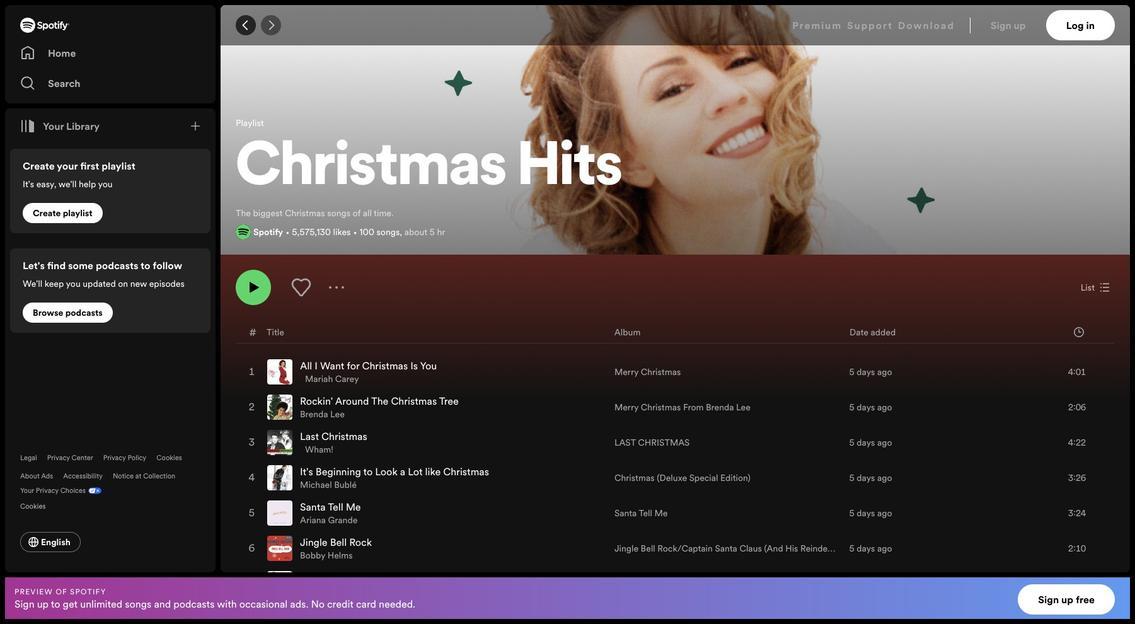 Task type: vqa. For each thing, say whether or not it's contained in the screenshot.
ABOUT link on the left of the page
no



Task type: describe. For each thing, give the bounding box(es) containing it.
3:26
[[1069, 472, 1086, 484]]

3 let from the left
[[413, 571, 427, 584]]

accessibility link
[[63, 472, 103, 481]]

i
[[315, 359, 318, 373]]

songs inside preview of spotify sign up to get unlimited songs and podcasts with occasional ads. no credit card needed.
[[125, 597, 152, 611]]

ads
[[41, 472, 53, 481]]

ads.
[[290, 597, 309, 611]]

5 for tree
[[850, 401, 855, 414]]

helms
[[328, 549, 353, 562]]

0 horizontal spatial the
[[236, 207, 251, 219]]

christmas left from at the right bottom of page
[[641, 401, 681, 414]]

1 horizontal spatial santa tell me link
[[615, 507, 668, 520]]

look
[[375, 465, 398, 479]]

let's
[[23, 259, 45, 272]]

wham!
[[305, 443, 333, 456]]

updated
[[83, 277, 116, 290]]

christmas inside 'all i want for christmas is you mariah carey'
[[362, 359, 408, 373]]

your
[[57, 159, 78, 173]]

3 days from the top
[[857, 436, 875, 449]]

0 vertical spatial of
[[353, 207, 361, 219]]

privacy for privacy center
[[47, 453, 70, 463]]

notice at collection
[[113, 472, 175, 481]]

2 snow, from the left
[[382, 571, 410, 584]]

2 horizontal spatial songs
[[377, 226, 400, 238]]

the inside rockin' around the christmas tree brenda lee
[[371, 394, 389, 408]]

christmas (deluxe special edition) link
[[615, 472, 751, 484]]

date added
[[850, 326, 896, 338]]

christmas up the 5,575,130
[[285, 207, 325, 219]]

santa tell me
[[615, 507, 668, 520]]

english
[[41, 536, 71, 549]]

search link
[[20, 71, 201, 96]]

duration image
[[1074, 327, 1084, 337]]

title
[[267, 326, 284, 338]]

5 days ago for a
[[850, 472, 893, 484]]

of inside preview of spotify sign up to get unlimited songs and podcasts with occasional ads. no credit card needed.
[[56, 586, 67, 597]]

1 horizontal spatial cookies link
[[157, 453, 182, 463]]

christmas (deluxe special edition)
[[615, 472, 751, 484]]

# row
[[236, 321, 1115, 344]]

up for sign up
[[1014, 18, 1026, 32]]

0 vertical spatial cookies
[[157, 453, 182, 463]]

3:24
[[1069, 507, 1086, 520]]

5 days ago for helms
[[850, 542, 893, 555]]

mariah carey link
[[305, 373, 359, 385]]

privacy center link
[[47, 453, 93, 463]]

michael bublé link
[[300, 479, 357, 491]]

in
[[1087, 18, 1095, 32]]

is
[[411, 359, 418, 373]]

playlist
[[236, 117, 264, 129]]

bobby
[[300, 549, 326, 562]]

brenda lee link
[[300, 408, 345, 421]]

search
[[48, 76, 80, 90]]

special
[[690, 472, 719, 484]]

log in button
[[1046, 10, 1115, 40]]

up inside preview of spotify sign up to get unlimited songs and podcasts with occasional ads. no credit card needed.
[[37, 597, 49, 611]]

1 let from the left
[[300, 571, 315, 584]]

2:06
[[1069, 401, 1086, 414]]

5 days ago for grande
[[850, 507, 893, 520]]

center
[[72, 453, 93, 463]]

last
[[300, 429, 319, 443]]

unlimited
[[80, 597, 122, 611]]

at
[[135, 472, 141, 481]]

merry christmas from brenda lee
[[615, 401, 751, 414]]

keep
[[45, 277, 64, 290]]

choices
[[60, 486, 86, 496]]

tell for santa tell me
[[639, 507, 653, 520]]

christmas inside rockin' around the christmas tree brenda lee
[[391, 394, 437, 408]]

easy,
[[36, 178, 56, 190]]

legal
[[20, 453, 37, 463]]

date
[[850, 326, 869, 338]]

merry christmas link
[[615, 366, 681, 378]]

beginning
[[316, 465, 361, 479]]

all
[[300, 359, 312, 373]]

lot
[[408, 465, 423, 479]]

#
[[249, 325, 257, 339]]

rockin' around the christmas tree brenda lee
[[300, 394, 459, 421]]

sign inside preview of spotify sign up to get unlimited songs and podcasts with occasional ads. no credit card needed.
[[15, 597, 34, 611]]

carey
[[335, 373, 359, 385]]

your library
[[43, 119, 100, 133]]

christmas up merry christmas from brenda lee "link"
[[641, 366, 681, 378]]

3 5 days ago from the top
[[850, 436, 893, 449]]

your for your library
[[43, 119, 64, 133]]

days for helms
[[857, 542, 875, 555]]

5 for a
[[850, 472, 855, 484]]

merry for rockin' around the christmas tree
[[615, 401, 639, 414]]

mariah
[[305, 373, 333, 385]]

5 days ago for tree
[[850, 401, 893, 414]]

jingle bell rock bobby helms
[[300, 535, 372, 562]]

# column header
[[249, 321, 257, 343]]

we'll
[[23, 277, 42, 290]]

new
[[130, 277, 147, 290]]

me for santa tell me
[[655, 507, 668, 520]]

santa tell me ariana grande
[[300, 500, 361, 526]]

merry christmas from brenda lee link
[[615, 401, 751, 414]]

your privacy choices button
[[20, 486, 86, 496]]

jingle bell rock cell
[[267, 532, 605, 566]]

hr
[[437, 226, 445, 238]]

preview of spotify sign up to get unlimited songs and podcasts with occasional ads. no credit card needed.
[[15, 586, 416, 611]]

notice at collection link
[[113, 472, 175, 481]]

5 for helms
[[850, 542, 855, 555]]

0 vertical spatial songs
[[327, 207, 351, 219]]

hits
[[518, 139, 623, 200]]

privacy for privacy policy
[[103, 453, 126, 463]]

get
[[63, 597, 78, 611]]

santa tell me cell
[[267, 496, 605, 530]]

me for santa tell me ariana grande
[[346, 500, 361, 514]]

1 horizontal spatial brenda
[[706, 401, 734, 414]]

duration element
[[1074, 327, 1084, 337]]

it's inside create your first playlist it's easy, we'll help you
[[23, 178, 34, 190]]

sign up button
[[986, 10, 1046, 40]]

you for first
[[98, 178, 113, 190]]

1 it from the left
[[317, 571, 323, 584]]

playlist inside button
[[63, 207, 92, 219]]

california consumer privacy act (ccpa) opt-out icon image
[[86, 486, 102, 498]]

100 songs , about 5 hr
[[360, 226, 445, 238]]

days for grande
[[857, 507, 875, 520]]

sign up free
[[1039, 593, 1095, 607]]

list
[[1081, 281, 1095, 294]]

christmas inside it's beginning to look a lot like christmas michael bublé
[[443, 465, 489, 479]]

browse podcasts
[[33, 306, 103, 319]]

ariana
[[300, 514, 326, 526]]

free
[[1076, 593, 1095, 607]]

sign for sign up
[[991, 18, 1012, 32]]

let it snow, let it snow, let it snow
[[300, 571, 464, 584]]

and
[[154, 597, 171, 611]]

christmas up santa tell me
[[615, 472, 655, 484]]

(deluxe
[[657, 472, 687, 484]]

on
[[118, 277, 128, 290]]

lee inside rockin' around the christmas tree brenda lee
[[330, 408, 345, 421]]

tell for santa tell me ariana grande
[[328, 500, 343, 514]]

1 horizontal spatial lee
[[736, 401, 751, 414]]

5 days ago for christmas
[[850, 366, 893, 378]]

days for tree
[[857, 401, 875, 414]]

it's beginning to look a lot like christmas cell
[[267, 461, 605, 495]]

you for some
[[66, 277, 81, 290]]

album
[[615, 326, 641, 338]]

premium
[[793, 18, 842, 32]]

1 cell from the left
[[247, 567, 257, 601]]

last christmas cell
[[267, 426, 605, 460]]

likes
[[333, 226, 351, 238]]

your for your privacy choices
[[20, 486, 34, 496]]

download
[[898, 18, 955, 32]]

santa for santa tell me
[[615, 507, 637, 520]]

all
[[363, 207, 372, 219]]



Task type: locate. For each thing, give the bounding box(es) containing it.
5 for grande
[[850, 507, 855, 520]]

you inside let's find some podcasts to follow we'll keep you updated on new episodes
[[66, 277, 81, 290]]

merry up last
[[615, 401, 639, 414]]

snow,
[[326, 571, 354, 584], [382, 571, 410, 584]]

sign inside 'button'
[[991, 18, 1012, 32]]

2 vertical spatial podcasts
[[173, 597, 215, 611]]

create playlist button
[[23, 203, 103, 223]]

ariana grande link
[[300, 514, 358, 526]]

like
[[425, 465, 441, 479]]

0 horizontal spatial it
[[317, 571, 323, 584]]

help
[[79, 178, 96, 190]]

4 5 days ago from the top
[[850, 472, 893, 484]]

all i want for christmas is you link
[[300, 359, 437, 373]]

bublé
[[334, 479, 357, 491]]

christmas up the "all"
[[236, 139, 507, 200]]

2 horizontal spatial sign
[[1039, 593, 1059, 607]]

0 horizontal spatial brenda
[[300, 408, 328, 421]]

of left the "all"
[[353, 207, 361, 219]]

accessibility
[[63, 472, 103, 481]]

ago for tree
[[878, 401, 893, 414]]

to inside let's find some podcasts to follow we'll keep you updated on new episodes
[[141, 259, 150, 272]]

let's find some podcasts to follow we'll keep you updated on new episodes
[[23, 259, 185, 290]]

1 horizontal spatial cookies
[[157, 453, 182, 463]]

premium support download
[[793, 18, 955, 32]]

1 vertical spatial you
[[66, 277, 81, 290]]

it
[[317, 571, 323, 584], [373, 571, 380, 584], [430, 571, 436, 584]]

1 5 days ago from the top
[[850, 366, 893, 378]]

spotify image
[[20, 18, 69, 33], [236, 224, 251, 240]]

spotify image left "spotify" link
[[236, 224, 251, 240]]

your privacy choices
[[20, 486, 86, 496]]

1 horizontal spatial to
[[141, 259, 150, 272]]

create up easy,
[[23, 159, 55, 173]]

me inside santa tell me ariana grande
[[346, 500, 361, 514]]

days for a
[[857, 472, 875, 484]]

1 vertical spatial cookies link
[[20, 498, 56, 512]]

rockin' around the christmas tree cell
[[267, 390, 605, 424]]

5
[[430, 226, 435, 238], [850, 366, 855, 378], [850, 401, 855, 414], [850, 436, 855, 449], [850, 472, 855, 484], [850, 507, 855, 520], [850, 542, 855, 555]]

let left snow
[[413, 571, 427, 584]]

preview
[[15, 586, 53, 597]]

0 vertical spatial to
[[141, 259, 150, 272]]

0 horizontal spatial tell
[[328, 500, 343, 514]]

go back image
[[241, 20, 251, 30]]

create inside create your first playlist it's easy, we'll help you
[[23, 159, 55, 173]]

spotify link
[[253, 226, 283, 238]]

your left library
[[43, 119, 64, 133]]

podcasts
[[96, 259, 138, 272], [65, 306, 103, 319], [173, 597, 215, 611]]

no
[[311, 597, 325, 611]]

merry christmas
[[615, 366, 681, 378]]

2 vertical spatial songs
[[125, 597, 152, 611]]

songs left and
[[125, 597, 152, 611]]

create for your
[[23, 159, 55, 173]]

songs down time.
[[377, 226, 400, 238]]

cookies down the your privacy choices 'button'
[[20, 502, 46, 511]]

2 horizontal spatial to
[[363, 465, 373, 479]]

1 vertical spatial merry
[[615, 401, 639, 414]]

0 vertical spatial create
[[23, 159, 55, 173]]

home link
[[20, 40, 201, 66]]

5 for christmas
[[850, 366, 855, 378]]

rockin' around the christmas tree link
[[300, 394, 459, 408]]

me down bublé at left bottom
[[346, 500, 361, 514]]

christmas hits
[[236, 139, 623, 200]]

1 horizontal spatial spotify image
[[236, 224, 251, 240]]

podcasts right and
[[173, 597, 215, 611]]

tell down christmas (deluxe special edition) link
[[639, 507, 653, 520]]

1 horizontal spatial it
[[373, 571, 380, 584]]

time.
[[374, 207, 394, 219]]

privacy up notice
[[103, 453, 126, 463]]

0 horizontal spatial spotify
[[70, 586, 106, 597]]

snow, down helms
[[326, 571, 354, 584]]

2 vertical spatial to
[[51, 597, 60, 611]]

up for sign up free
[[1062, 593, 1074, 607]]

2 merry from the top
[[615, 401, 639, 414]]

merry for all i want for christmas is you
[[615, 366, 639, 378]]

2 ago from the top
[[878, 401, 893, 414]]

tell inside santa tell me ariana grande
[[328, 500, 343, 514]]

lee up last christmas link
[[330, 408, 345, 421]]

2 5 days ago from the top
[[850, 401, 893, 414]]

2 horizontal spatial it
[[430, 571, 436, 584]]

to up new
[[141, 259, 150, 272]]

it down bobby helms "link" at the left bottom
[[317, 571, 323, 584]]

1 horizontal spatial the
[[371, 394, 389, 408]]

santa for santa tell me ariana grande
[[300, 500, 326, 514]]

0 horizontal spatial of
[[56, 586, 67, 597]]

1 vertical spatial to
[[363, 465, 373, 479]]

podcasts inside preview of spotify sign up to get unlimited songs and podcasts with occasional ads. no credit card needed.
[[173, 597, 215, 611]]

bobby helms link
[[300, 549, 353, 562]]

home
[[48, 46, 76, 60]]

0 vertical spatial spotify image
[[20, 18, 69, 33]]

up inside 'button'
[[1014, 18, 1026, 32]]

2 it from the left
[[373, 571, 380, 584]]

christmas hits grid
[[221, 320, 1130, 624]]

4:22
[[1069, 436, 1086, 449]]

it's inside it's beginning to look a lot like christmas michael bublé
[[300, 465, 313, 479]]

0 horizontal spatial spotify image
[[20, 18, 69, 33]]

collection
[[143, 472, 175, 481]]

playlist inside create your first playlist it's easy, we'll help you
[[102, 159, 135, 173]]

create inside button
[[33, 207, 61, 219]]

5 ago from the top
[[878, 507, 893, 520]]

first
[[80, 159, 99, 173]]

0 horizontal spatial it's
[[23, 178, 34, 190]]

spotify inside preview of spotify sign up to get unlimited songs and podcasts with occasional ads. no credit card needed.
[[70, 586, 106, 597]]

0 vertical spatial the
[[236, 207, 251, 219]]

sign up
[[991, 18, 1026, 32]]

last christmas
[[615, 436, 690, 449]]

0 horizontal spatial santa tell me link
[[300, 500, 361, 514]]

your down about
[[20, 486, 34, 496]]

tell
[[328, 500, 343, 514], [639, 507, 653, 520]]

5,575,130
[[292, 226, 331, 238]]

4:01
[[1069, 366, 1086, 378]]

christmas
[[638, 436, 690, 449]]

ago for christmas
[[878, 366, 893, 378]]

the right around
[[371, 394, 389, 408]]

about ads link
[[20, 472, 53, 481]]

a
[[400, 465, 406, 479]]

privacy up ads
[[47, 453, 70, 463]]

1 vertical spatial it's
[[300, 465, 313, 479]]

1 ago from the top
[[878, 366, 893, 378]]

legal link
[[20, 453, 37, 463]]

podcasts up on
[[96, 259, 138, 272]]

needed.
[[379, 597, 416, 611]]

brenda up last
[[300, 408, 328, 421]]

cookies link up collection
[[157, 453, 182, 463]]

christmas
[[236, 139, 507, 200], [285, 207, 325, 219], [362, 359, 408, 373], [641, 366, 681, 378], [391, 394, 437, 408], [641, 401, 681, 414], [322, 429, 367, 443], [443, 465, 489, 479], [615, 472, 655, 484]]

privacy
[[47, 453, 70, 463], [103, 453, 126, 463], [36, 486, 59, 496]]

1 horizontal spatial me
[[655, 507, 668, 520]]

songs up "likes"
[[327, 207, 351, 219]]

it's down wham!
[[300, 465, 313, 479]]

top bar and user menu element
[[221, 5, 1130, 45]]

to left get
[[51, 597, 60, 611]]

6 ago from the top
[[878, 542, 893, 555]]

brenda
[[706, 401, 734, 414], [300, 408, 328, 421]]

1 horizontal spatial you
[[98, 178, 113, 190]]

all i want for christmas is you cell
[[267, 355, 605, 389]]

2 horizontal spatial let
[[413, 571, 427, 584]]

santa tell me link
[[300, 500, 361, 514], [615, 507, 668, 520]]

1 vertical spatial playlist
[[63, 207, 92, 219]]

let
[[300, 571, 315, 584], [356, 571, 371, 584], [413, 571, 427, 584]]

cookies up collection
[[157, 453, 182, 463]]

1 days from the top
[[857, 366, 875, 378]]

jingle bell rock link
[[300, 535, 372, 549]]

5 days from the top
[[857, 507, 875, 520]]

create down easy,
[[33, 207, 61, 219]]

4 days from the top
[[857, 472, 875, 484]]

1 horizontal spatial tell
[[639, 507, 653, 520]]

songs
[[327, 207, 351, 219], [377, 226, 400, 238], [125, 597, 152, 611]]

brenda right from at the right bottom of page
[[706, 401, 734, 414]]

snow, up "needed."
[[382, 571, 410, 584]]

,
[[400, 226, 402, 238]]

it left snow
[[430, 571, 436, 584]]

1 horizontal spatial santa
[[615, 507, 637, 520]]

you right keep
[[66, 277, 81, 290]]

sign for sign up free
[[1039, 593, 1059, 607]]

brenda inside rockin' around the christmas tree brenda lee
[[300, 408, 328, 421]]

privacy policy
[[103, 453, 146, 463]]

lee right from at the right bottom of page
[[736, 401, 751, 414]]

christmas right like
[[443, 465, 489, 479]]

0 horizontal spatial up
[[37, 597, 49, 611]]

0 horizontal spatial me
[[346, 500, 361, 514]]

sign
[[991, 18, 1012, 32], [1039, 593, 1059, 607], [15, 597, 34, 611]]

to inside it's beginning to look a lot like christmas michael bublé
[[363, 465, 373, 479]]

create for playlist
[[33, 207, 61, 219]]

1 vertical spatial spotify
[[70, 586, 106, 597]]

1 vertical spatial songs
[[377, 226, 400, 238]]

cookies link down the your privacy choices
[[20, 498, 56, 512]]

santa tell me link down michael bublé link
[[300, 500, 361, 514]]

it up card
[[373, 571, 380, 584]]

1 horizontal spatial spotify
[[253, 226, 283, 238]]

0 horizontal spatial sign
[[15, 597, 34, 611]]

let up card
[[356, 571, 371, 584]]

log in
[[1067, 18, 1095, 32]]

1 horizontal spatial snow,
[[382, 571, 410, 584]]

4 ago from the top
[[878, 472, 893, 484]]

1 horizontal spatial your
[[43, 119, 64, 133]]

2 let from the left
[[356, 571, 371, 584]]

it's left easy,
[[23, 178, 34, 190]]

your inside button
[[43, 119, 64, 133]]

rockin'
[[300, 394, 333, 408]]

podcasts down updated
[[65, 306, 103, 319]]

christmas down brenda lee link
[[322, 429, 367, 443]]

christmas left tree
[[391, 394, 437, 408]]

christmas left is
[[362, 359, 408, 373]]

spotify image inside main element
[[20, 18, 69, 33]]

0 horizontal spatial to
[[51, 597, 60, 611]]

lee
[[736, 401, 751, 414], [330, 408, 345, 421]]

of right preview
[[56, 586, 67, 597]]

3 cell from the left
[[850, 567, 1018, 601]]

1 horizontal spatial sign
[[991, 18, 1012, 32]]

merry
[[615, 366, 639, 378], [615, 401, 639, 414]]

5 5 days ago from the top
[[850, 507, 893, 520]]

1 horizontal spatial of
[[353, 207, 361, 219]]

3 ago from the top
[[878, 436, 893, 449]]

playlist right first
[[102, 159, 135, 173]]

2 horizontal spatial up
[[1062, 593, 1074, 607]]

spotify right preview
[[70, 586, 106, 597]]

to inside preview of spotify sign up to get unlimited songs and podcasts with occasional ads. no credit card needed.
[[51, 597, 60, 611]]

ago for a
[[878, 472, 893, 484]]

tell down michael bublé link
[[328, 500, 343, 514]]

edition)
[[721, 472, 751, 484]]

privacy down ads
[[36, 486, 59, 496]]

create
[[23, 159, 55, 173], [33, 207, 61, 219]]

santa inside santa tell me ariana grande
[[300, 500, 326, 514]]

cell
[[247, 567, 257, 601], [615, 567, 840, 601], [850, 567, 1018, 601], [1028, 567, 1104, 601]]

1 vertical spatial of
[[56, 586, 67, 597]]

0 horizontal spatial cookies
[[20, 502, 46, 511]]

3 it from the left
[[430, 571, 436, 584]]

episodes
[[149, 277, 185, 290]]

1 vertical spatial podcasts
[[65, 306, 103, 319]]

download button
[[898, 10, 955, 40]]

1 horizontal spatial songs
[[327, 207, 351, 219]]

log
[[1067, 18, 1084, 32]]

the left "biggest" on the top left of the page
[[236, 207, 251, 219]]

0 horizontal spatial let
[[300, 571, 315, 584]]

1 horizontal spatial up
[[1014, 18, 1026, 32]]

0 vertical spatial your
[[43, 119, 64, 133]]

1 vertical spatial spotify image
[[236, 224, 251, 240]]

1 vertical spatial your
[[20, 486, 34, 496]]

0 vertical spatial merry
[[615, 366, 639, 378]]

last christmas link
[[615, 436, 690, 449]]

0 horizontal spatial your
[[20, 486, 34, 496]]

christmas inside last christmas wham!
[[322, 429, 367, 443]]

last christmas wham!
[[300, 429, 367, 456]]

days
[[857, 366, 875, 378], [857, 401, 875, 414], [857, 436, 875, 449], [857, 472, 875, 484], [857, 507, 875, 520], [857, 542, 875, 555]]

podcasts inside let's find some podcasts to follow we'll keep you updated on new episodes
[[96, 259, 138, 272]]

0 horizontal spatial lee
[[330, 408, 345, 421]]

0 horizontal spatial playlist
[[63, 207, 92, 219]]

it's beginning to look a lot like christmas link
[[300, 465, 489, 479]]

you right help
[[98, 178, 113, 190]]

tree
[[439, 394, 459, 408]]

you inside create your first playlist it's easy, we'll help you
[[98, 178, 113, 190]]

days for christmas
[[857, 366, 875, 378]]

List button
[[1076, 277, 1115, 298]]

ago for helms
[[878, 542, 893, 555]]

0 horizontal spatial songs
[[125, 597, 152, 611]]

0 vertical spatial playlist
[[102, 159, 135, 173]]

0 horizontal spatial snow,
[[326, 571, 354, 584]]

1 snow, from the left
[[326, 571, 354, 584]]

1 horizontal spatial it's
[[300, 465, 313, 479]]

it's
[[23, 178, 34, 190], [300, 465, 313, 479]]

for
[[347, 359, 360, 373]]

0 vertical spatial it's
[[23, 178, 34, 190]]

playlist down help
[[63, 207, 92, 219]]

1 merry from the top
[[615, 366, 639, 378]]

0 vertical spatial cookies link
[[157, 453, 182, 463]]

ago for grande
[[878, 507, 893, 520]]

0 horizontal spatial you
[[66, 277, 81, 290]]

merry down album in the right of the page
[[615, 366, 639, 378]]

1 horizontal spatial playlist
[[102, 159, 135, 173]]

up left free
[[1062, 593, 1074, 607]]

2 cell from the left
[[615, 567, 840, 601]]

up left get
[[37, 597, 49, 611]]

0 vertical spatial podcasts
[[96, 259, 138, 272]]

4:01 cell
[[1028, 355, 1104, 389]]

up
[[1014, 18, 1026, 32], [1062, 593, 1074, 607], [37, 597, 49, 611]]

6 5 days ago from the top
[[850, 542, 893, 555]]

me down (deluxe
[[655, 507, 668, 520]]

1 horizontal spatial let
[[356, 571, 371, 584]]

1 vertical spatial cookies
[[20, 502, 46, 511]]

1 vertical spatial the
[[371, 394, 389, 408]]

spotify image up home
[[20, 18, 69, 33]]

notice
[[113, 472, 134, 481]]

0 horizontal spatial cookies link
[[20, 498, 56, 512]]

0 vertical spatial spotify
[[253, 226, 283, 238]]

6 days from the top
[[857, 542, 875, 555]]

sign inside button
[[1039, 593, 1059, 607]]

about
[[20, 472, 40, 481]]

up inside button
[[1062, 593, 1074, 607]]

occasional
[[239, 597, 288, 611]]

4 cell from the left
[[1028, 567, 1104, 601]]

let down the 'bobby'
[[300, 571, 315, 584]]

go forward image
[[266, 20, 276, 30]]

2 days from the top
[[857, 401, 875, 414]]

main element
[[5, 5, 216, 573]]

0 vertical spatial you
[[98, 178, 113, 190]]

5,575,130 likes
[[292, 226, 351, 238]]

0 horizontal spatial santa
[[300, 500, 326, 514]]

santa tell me link down (deluxe
[[615, 507, 668, 520]]

all i want for christmas is you mariah carey
[[300, 359, 437, 385]]

bell
[[330, 535, 347, 549]]

sign up free button
[[1018, 584, 1115, 615]]

1 vertical spatial create
[[33, 207, 61, 219]]

5 days ago
[[850, 366, 893, 378], [850, 401, 893, 414], [850, 436, 893, 449], [850, 472, 893, 484], [850, 507, 893, 520], [850, 542, 893, 555]]

spotify down "biggest" on the top left of the page
[[253, 226, 283, 238]]

up left log at the right top of page
[[1014, 18, 1026, 32]]

to left "look"
[[363, 465, 373, 479]]

let it snow, let it snow, let it snow link
[[300, 571, 464, 584]]

with
[[217, 597, 237, 611]]



